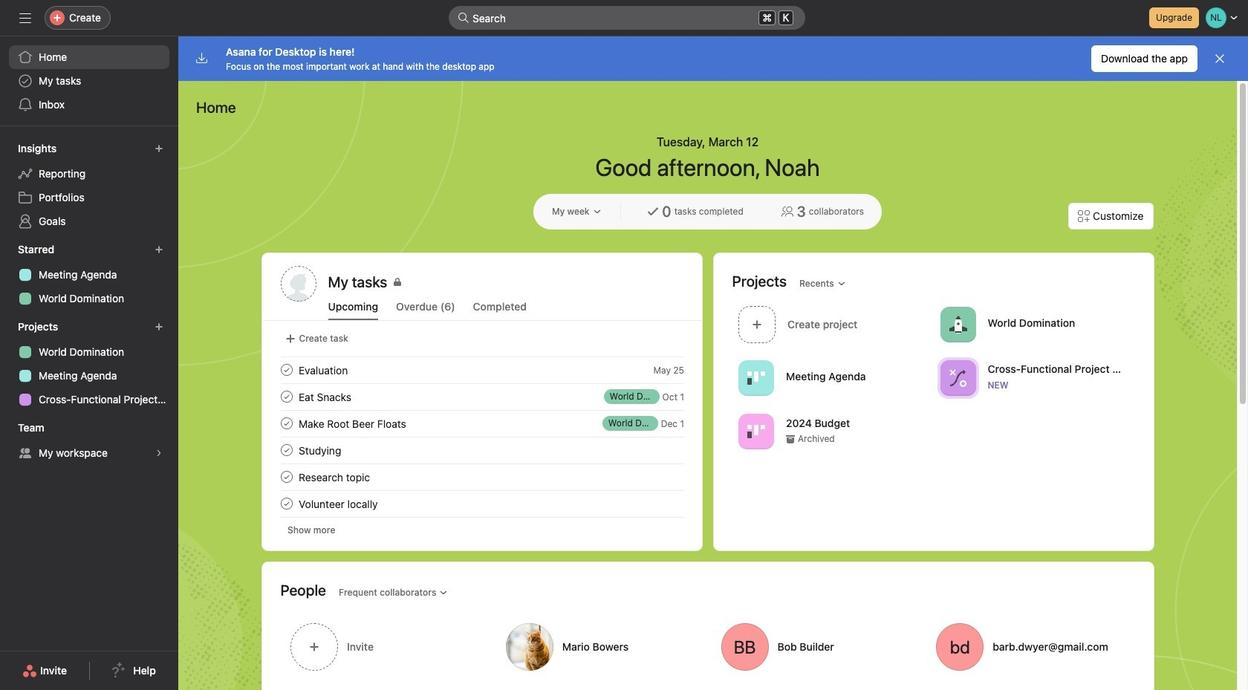 Task type: describe. For each thing, give the bounding box(es) containing it.
4 mark complete checkbox from the top
[[277, 441, 295, 459]]

see details, my workspace image
[[155, 449, 163, 458]]

1 mark complete image from the top
[[277, 361, 295, 379]]

teams element
[[0, 415, 178, 468]]

line_and_symbols image
[[949, 369, 967, 387]]

3 mark complete image from the top
[[277, 415, 295, 432]]

board image
[[747, 369, 765, 387]]

2 mark complete checkbox from the top
[[277, 495, 295, 513]]

4 mark complete image from the top
[[277, 441, 295, 459]]

insights element
[[0, 135, 178, 236]]

board image
[[747, 422, 765, 440]]

add profile photo image
[[280, 266, 316, 302]]

2 mark complete image from the top
[[277, 388, 295, 406]]

2 mark complete checkbox from the top
[[277, 388, 295, 406]]

dismiss image
[[1214, 53, 1226, 65]]

3 mark complete checkbox from the top
[[277, 415, 295, 432]]



Task type: vqa. For each thing, say whether or not it's contained in the screenshot.
Add to starred image
no



Task type: locate. For each thing, give the bounding box(es) containing it.
1 mark complete checkbox from the top
[[277, 361, 295, 379]]

None field
[[449, 6, 805, 30]]

1 mark complete image from the top
[[277, 468, 295, 486]]

1 vertical spatial mark complete image
[[277, 495, 295, 513]]

mark complete image
[[277, 361, 295, 379], [277, 388, 295, 406], [277, 415, 295, 432], [277, 441, 295, 459]]

new insights image
[[155, 144, 163, 153]]

0 vertical spatial mark complete checkbox
[[277, 468, 295, 486]]

Mark complete checkbox
[[277, 361, 295, 379], [277, 388, 295, 406], [277, 415, 295, 432], [277, 441, 295, 459]]

1 mark complete checkbox from the top
[[277, 468, 295, 486]]

hide sidebar image
[[19, 12, 31, 24]]

prominent image
[[458, 12, 470, 24]]

1 vertical spatial mark complete checkbox
[[277, 495, 295, 513]]

add items to starred image
[[155, 245, 163, 254]]

rocket image
[[949, 315, 967, 333]]

new project or portfolio image
[[155, 322, 163, 331]]

global element
[[0, 36, 178, 126]]

projects element
[[0, 314, 178, 415]]

Mark complete checkbox
[[277, 468, 295, 486], [277, 495, 295, 513]]

starred element
[[0, 236, 178, 314]]

Search tasks, projects, and more text field
[[449, 6, 805, 30]]

mark complete image
[[277, 468, 295, 486], [277, 495, 295, 513]]

0 vertical spatial mark complete image
[[277, 468, 295, 486]]

2 mark complete image from the top
[[277, 495, 295, 513]]



